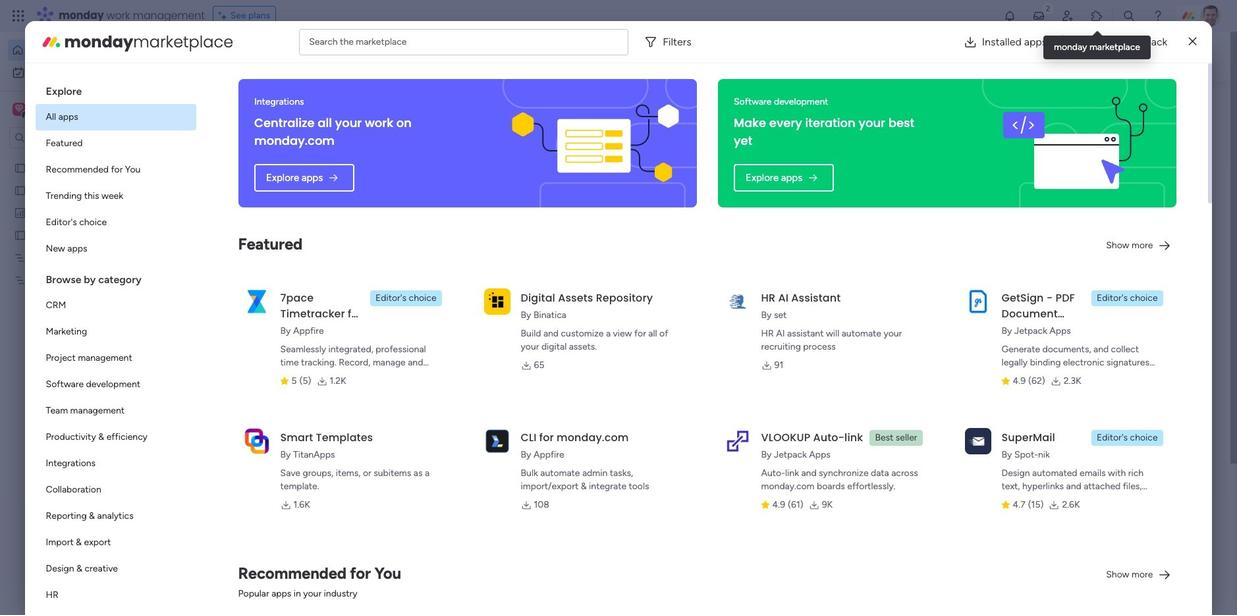 Task type: locate. For each thing, give the bounding box(es) containing it.
dapulse x slim image
[[1189, 34, 1197, 50]]

workspace image
[[13, 102, 26, 117], [15, 102, 24, 117]]

1 vertical spatial heading
[[35, 262, 196, 293]]

update feed image
[[1033, 9, 1046, 22]]

0 vertical spatial monday marketplace image
[[1091, 9, 1104, 22]]

2 heading from the top
[[35, 262, 196, 293]]

terry turtle image
[[274, 590, 301, 616]]

0 vertical spatial public board image
[[14, 184, 26, 196]]

public board image down public dashboard image on the left of the page
[[14, 229, 26, 241]]

select product image
[[12, 9, 25, 22]]

heading
[[35, 74, 196, 104], [35, 262, 196, 293]]

1 horizontal spatial monday marketplace image
[[1091, 9, 1104, 22]]

notifications image
[[1004, 9, 1017, 22]]

2 workspace image from the left
[[15, 102, 24, 117]]

0 horizontal spatial banner logo image
[[510, 79, 682, 208]]

public board image
[[14, 161, 26, 174], [260, 241, 274, 255]]

check circle image
[[1001, 141, 1009, 150]]

1 horizontal spatial banner logo image
[[990, 79, 1162, 208]]

1 vertical spatial public board image
[[260, 241, 274, 255]]

0 vertical spatial heading
[[35, 74, 196, 104]]

0 vertical spatial public board image
[[14, 161, 26, 174]]

1 horizontal spatial public board image
[[260, 241, 274, 255]]

close recently visited image
[[243, 107, 259, 123]]

monday marketplace image
[[1091, 9, 1104, 22], [41, 31, 62, 52]]

list box
[[35, 74, 196, 616], [0, 154, 168, 469]]

1 heading from the top
[[35, 74, 196, 104]]

search everything image
[[1123, 9, 1136, 22]]

0 horizontal spatial public board image
[[14, 161, 26, 174]]

1 vertical spatial monday marketplace image
[[41, 31, 62, 52]]

option
[[8, 40, 160, 61], [8, 62, 160, 83], [35, 104, 196, 131], [35, 131, 196, 157], [0, 156, 168, 159], [35, 157, 196, 183], [35, 183, 196, 210], [35, 210, 196, 236], [35, 236, 196, 262], [35, 293, 196, 319], [35, 319, 196, 345], [35, 345, 196, 372], [35, 372, 196, 398], [35, 398, 196, 424], [35, 424, 196, 451], [35, 451, 196, 477], [35, 477, 196, 504], [35, 504, 196, 530], [35, 530, 196, 556], [35, 556, 196, 583], [35, 583, 196, 609]]

public board image up public dashboard image on the left of the page
[[14, 184, 26, 196]]

2 public board image from the top
[[14, 229, 26, 241]]

v2 bolt switch image
[[1094, 49, 1102, 64]]

dapulse x slim image
[[1159, 96, 1175, 111]]

getting started element
[[981, 480, 1179, 533]]

banner logo image
[[510, 79, 682, 208], [990, 79, 1162, 208]]

1 vertical spatial public board image
[[14, 229, 26, 241]]

public board image
[[14, 184, 26, 196], [14, 229, 26, 241]]

Search in workspace field
[[28, 130, 110, 145]]

2 banner logo image from the left
[[990, 79, 1162, 208]]

app logo image
[[244, 289, 270, 315], [484, 289, 511, 315], [725, 289, 751, 315], [965, 289, 992, 315], [244, 428, 270, 455], [484, 428, 511, 455], [725, 428, 751, 455], [965, 428, 992, 455]]



Task type: vqa. For each thing, say whether or not it's contained in the screenshot.
Help center ELEMENT
no



Task type: describe. For each thing, give the bounding box(es) containing it.
1 workspace image from the left
[[13, 102, 26, 117]]

quick search results list box
[[243, 123, 949, 459]]

invite members image
[[1062, 9, 1075, 22]]

component image
[[260, 423, 272, 435]]

2 image
[[1043, 1, 1055, 15]]

check circle image
[[1001, 124, 1009, 134]]

1 banner logo image from the left
[[510, 79, 682, 208]]

public dashboard image
[[14, 206, 26, 219]]

help image
[[1152, 9, 1165, 22]]

public board image inside quick search results "list box"
[[260, 241, 274, 255]]

workspace selection element
[[13, 102, 110, 119]]

see plans image
[[219, 9, 231, 23]]

0 horizontal spatial monday marketplace image
[[41, 31, 62, 52]]

terry turtle image
[[1201, 5, 1222, 26]]

v2 user feedback image
[[991, 49, 1001, 64]]

1 public board image from the top
[[14, 184, 26, 196]]

templates image image
[[993, 265, 1167, 356]]



